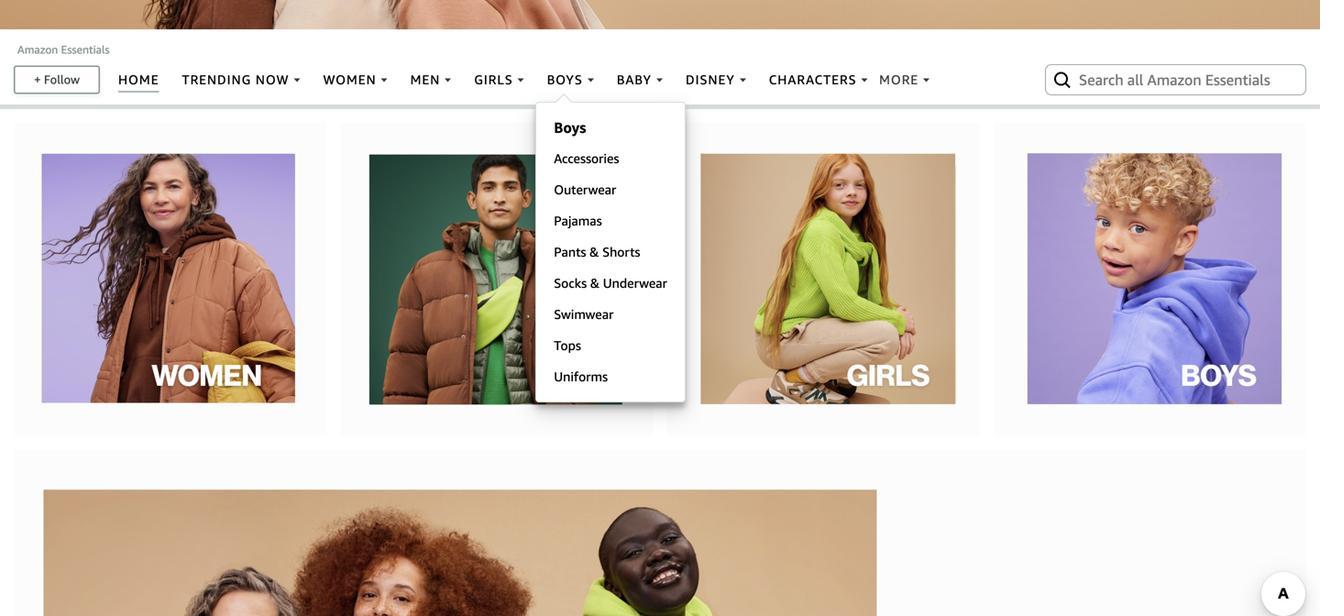 Task type: vqa. For each thing, say whether or not it's contained in the screenshot.
+ Follow
yes



Task type: locate. For each thing, give the bounding box(es) containing it.
search image
[[1052, 69, 1074, 91]]

amazon essentials link
[[17, 43, 110, 56]]

+ follow button
[[15, 67, 99, 93]]



Task type: describe. For each thing, give the bounding box(es) containing it.
amazon essentials
[[17, 43, 110, 56]]

follow
[[44, 72, 80, 87]]

+
[[34, 72, 41, 87]]

Search all Amazon Essentials search field
[[1079, 64, 1277, 95]]

amazon
[[17, 43, 58, 56]]

essentials
[[61, 43, 110, 56]]

+ follow
[[34, 72, 80, 87]]



